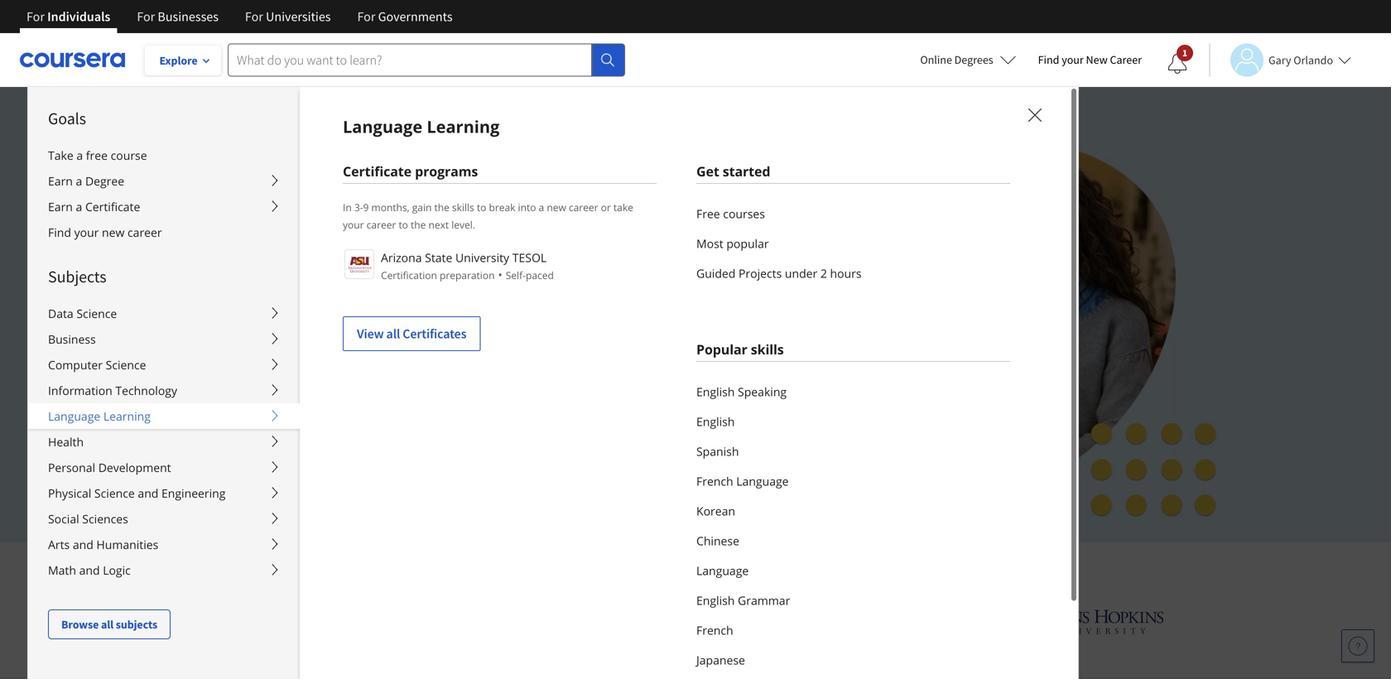 Task type: describe. For each thing, give the bounding box(es) containing it.
view all certificates list
[[343, 248, 657, 351]]

included
[[629, 262, 702, 287]]

online
[[921, 52, 953, 67]]

hands-
[[621, 233, 680, 257]]

and inside arts and humanities popup button
[[73, 537, 93, 553]]

3-
[[354, 200, 363, 214]]

guarantee
[[435, 448, 495, 464]]

free courses link
[[697, 199, 1011, 229]]

personal development
[[48, 460, 171, 476]]

with inside 'button'
[[291, 448, 317, 464]]

certification
[[381, 268, 437, 282]]

a for degree
[[76, 173, 82, 189]]

arizona
[[381, 250, 422, 266]]

view all certificates link
[[343, 316, 481, 351]]

free courses
[[697, 206, 765, 222]]

science for computer
[[106, 357, 146, 373]]

•
[[498, 267, 503, 283]]

for for individuals
[[27, 8, 45, 25]]

skills inside in 3-9 months, gain the skills to break into a new career or take your career to the next level.
[[452, 200, 475, 214]]

gary orlando button
[[1210, 43, 1352, 77]]

french link
[[697, 616, 1011, 645]]

certificates
[[403, 326, 467, 342]]

degree
[[85, 173, 124, 189]]

ready
[[363, 262, 411, 287]]

help center image
[[1349, 636, 1369, 656]]

language learning group
[[27, 0, 1392, 679]]

unlimited
[[215, 233, 298, 257]]

your inside in 3-9 months, gain the skills to break into a new career or take your career to the next level.
[[343, 218, 364, 232]]

universities
[[266, 8, 331, 25]]

for universities
[[245, 8, 331, 25]]

health
[[48, 434, 84, 450]]

computer science button
[[28, 352, 300, 378]]

find your new career
[[1039, 52, 1142, 67]]

self-
[[506, 268, 526, 282]]

show notifications image
[[1168, 54, 1188, 74]]

/year
[[257, 448, 288, 464]]

1 horizontal spatial to
[[399, 218, 408, 232]]

english for english speaking
[[697, 384, 735, 400]]

physical
[[48, 485, 91, 501]]

your inside unlimited access to 7,000+ world-class courses, hands-on projects, and job-ready certificate programs—all included in your subscription
[[215, 291, 254, 316]]

earn for earn a degree
[[48, 173, 73, 189]]

take a free course
[[48, 147, 147, 163]]

popular
[[727, 236, 769, 251]]

english grammar
[[697, 593, 791, 609]]

courses
[[723, 206, 765, 222]]

computer science
[[48, 357, 146, 373]]

paced
[[526, 268, 554, 282]]

leading
[[523, 555, 591, 582]]

coursera plus image
[[215, 156, 468, 180]]

online degrees button
[[907, 41, 1030, 78]]

1 vertical spatial the
[[411, 218, 426, 232]]

trial
[[336, 409, 362, 426]]

explore
[[159, 53, 198, 68]]

programs
[[415, 162, 478, 180]]

free inside button
[[308, 409, 333, 426]]

humanities
[[96, 537, 158, 553]]

arts and humanities
[[48, 537, 158, 553]]

language down 'chinese' at the right bottom of the page
[[697, 563, 749, 579]]

certificate inside earn a certificate dropdown button
[[85, 199, 140, 215]]

governments
[[378, 8, 453, 25]]

japanese link
[[697, 645, 1011, 675]]

for for universities
[[245, 8, 263, 25]]

find for find your new career
[[1039, 52, 1060, 67]]

coursera image
[[20, 47, 125, 73]]

businesses
[[158, 8, 219, 25]]

courses,
[[546, 233, 617, 257]]

projects,
[[215, 262, 288, 287]]

english grammar link
[[697, 586, 1011, 616]]

career
[[1111, 52, 1142, 67]]

physical science and engineering
[[48, 485, 226, 501]]

gary
[[1269, 53, 1292, 68]]

guided
[[697, 266, 736, 281]]

certificate inside language learning menu item
[[343, 162, 412, 180]]

science for data
[[77, 306, 117, 321]]

information
[[48, 383, 112, 398]]

cancel
[[285, 371, 322, 387]]

gary orlando
[[1269, 53, 1334, 68]]

and inside math and logic dropdown button
[[79, 563, 100, 578]]

/month,
[[235, 371, 282, 387]]

certificate programs
[[343, 162, 478, 180]]

browse all subjects
[[61, 617, 157, 632]]

business
[[48, 331, 96, 347]]

online degrees
[[921, 52, 994, 67]]

goals
[[48, 108, 86, 129]]

earn for earn a certificate
[[48, 199, 73, 215]]

spanish link
[[697, 437, 1011, 466]]

close image
[[1025, 104, 1046, 126]]

for businesses
[[137, 8, 219, 25]]

course
[[111, 147, 147, 163]]

university of illinois at urbana-champaign image
[[227, 609, 357, 635]]

start 7-day free trial button
[[215, 398, 389, 438]]

arts
[[48, 537, 70, 553]]

data science button
[[28, 301, 300, 326]]

started
[[723, 162, 771, 180]]

and inside physical science and engineering popup button
[[138, 485, 159, 501]]

/year with 14-day money-back guarantee
[[257, 448, 495, 464]]

a for free
[[77, 147, 83, 163]]

list for popular skills
[[697, 377, 1011, 679]]

earn a degree button
[[28, 168, 300, 194]]

explore button
[[145, 46, 221, 75]]

0 vertical spatial the
[[434, 200, 450, 214]]

or
[[601, 200, 611, 214]]

0 vertical spatial to
[[477, 200, 487, 214]]

universities
[[596, 555, 702, 582]]

anytime
[[325, 371, 373, 387]]

1
[[1183, 46, 1188, 59]]

french language link
[[697, 466, 1011, 496]]

subjects
[[48, 266, 106, 287]]

partnername logo image
[[345, 249, 374, 279]]

/month, cancel anytime
[[235, 371, 373, 387]]

english for english
[[697, 414, 735, 430]]



Task type: vqa. For each thing, say whether or not it's contained in the screenshot.
The 7-
yes



Task type: locate. For each thing, give the bounding box(es) containing it.
list containing english speaking
[[697, 377, 1011, 679]]

in 3-9 months, gain the skills to break into a new career or take your career to the next level.
[[343, 200, 634, 232]]

leading universities and companies with coursera plus
[[518, 555, 1027, 582]]

find for find your new career
[[48, 225, 71, 240]]

language learning button
[[28, 403, 300, 429]]

0 horizontal spatial certificate
[[85, 199, 140, 215]]

find down earn a certificate
[[48, 225, 71, 240]]

all right "browse"
[[101, 617, 114, 632]]

a inside dropdown button
[[76, 199, 82, 215]]

all inside list
[[387, 326, 400, 342]]

0 horizontal spatial all
[[101, 617, 114, 632]]

johns hopkins university image
[[1007, 606, 1165, 637]]

money-
[[361, 448, 404, 464]]

a inside in 3-9 months, gain the skills to break into a new career or take your career to the next level.
[[539, 200, 544, 214]]

1 vertical spatial earn
[[48, 199, 73, 215]]

your left new
[[1062, 52, 1084, 67]]

free inside "list"
[[697, 206, 720, 222]]

under
[[785, 266, 818, 281]]

business button
[[28, 326, 300, 352]]

earn down take at the left top of page
[[48, 173, 73, 189]]

your down projects,
[[215, 291, 254, 316]]

logic
[[103, 563, 131, 578]]

science
[[77, 306, 117, 321], [106, 357, 146, 373], [94, 485, 135, 501]]

science up information technology at the left bottom of the page
[[106, 357, 146, 373]]

english for english grammar
[[697, 593, 735, 609]]

get started
[[697, 162, 771, 180]]

earn a certificate
[[48, 199, 140, 215]]

korean link
[[697, 496, 1011, 526]]

1 vertical spatial skills
[[751, 340, 784, 358]]

9
[[363, 200, 369, 214]]

1 for from the left
[[27, 8, 45, 25]]

free left trial
[[308, 409, 333, 426]]

0 vertical spatial skills
[[452, 200, 475, 214]]

earn down earn a degree
[[48, 199, 73, 215]]

the down gain
[[411, 218, 426, 232]]

english left the grammar
[[697, 593, 735, 609]]

4 for from the left
[[357, 8, 376, 25]]

a inside popup button
[[76, 173, 82, 189]]

math
[[48, 563, 76, 578]]

science for physical
[[94, 485, 135, 501]]

your down "3-"
[[343, 218, 364, 232]]

new inside find your new career link
[[102, 225, 125, 240]]

1 horizontal spatial language learning
[[343, 115, 500, 138]]

take a free course link
[[28, 142, 300, 168]]

1 english from the top
[[697, 384, 735, 400]]

language up certificate programs
[[343, 115, 423, 138]]

all for certificates
[[387, 326, 400, 342]]

0 horizontal spatial day
[[284, 409, 306, 426]]

all
[[387, 326, 400, 342], [101, 617, 114, 632]]

2 english from the top
[[697, 414, 735, 430]]

and left logic
[[79, 563, 100, 578]]

university
[[456, 250, 510, 266]]

language learning down information technology at the left bottom of the page
[[48, 408, 151, 424]]

information technology
[[48, 383, 177, 398]]

1 horizontal spatial find
[[1039, 52, 1060, 67]]

0 horizontal spatial new
[[102, 225, 125, 240]]

language learning menu item
[[299, 0, 1392, 679]]

french up korean in the bottom right of the page
[[697, 473, 734, 489]]

free
[[86, 147, 108, 163]]

a for certificate
[[76, 199, 82, 215]]

for governments
[[357, 8, 453, 25]]

to inside unlimited access to 7,000+ world-class courses, hands-on projects, and job-ready certificate programs—all included in your subscription
[[363, 233, 380, 257]]

day left money-
[[337, 448, 358, 464]]

language inside dropdown button
[[48, 408, 100, 424]]

earn a degree
[[48, 173, 124, 189]]

1 vertical spatial all
[[101, 617, 114, 632]]

for for governments
[[357, 8, 376, 25]]

0 horizontal spatial find
[[48, 225, 71, 240]]

0 horizontal spatial free
[[308, 409, 333, 426]]

career down earn a certificate dropdown button
[[128, 225, 162, 240]]

your inside find your new career link
[[74, 225, 99, 240]]

2 earn from the top
[[48, 199, 73, 215]]

language learning inside menu item
[[343, 115, 500, 138]]

1 horizontal spatial free
[[697, 206, 720, 222]]

next
[[429, 218, 449, 232]]

back
[[404, 448, 432, 464]]

0 vertical spatial with
[[291, 448, 317, 464]]

to
[[477, 200, 487, 214], [399, 218, 408, 232], [363, 233, 380, 257]]

earn inside popup button
[[48, 173, 73, 189]]

state
[[425, 250, 453, 266]]

career left the or
[[569, 200, 599, 214]]

0 horizontal spatial learning
[[103, 408, 151, 424]]

science up business
[[77, 306, 117, 321]]

0 vertical spatial day
[[284, 409, 306, 426]]

your inside find your new career link
[[1062, 52, 1084, 67]]

banner navigation
[[13, 0, 466, 33]]

1 vertical spatial with
[[854, 555, 894, 582]]

0 vertical spatial learning
[[427, 115, 500, 138]]

learning inside dropdown button
[[103, 408, 151, 424]]

months,
[[372, 200, 410, 214]]

gain
[[412, 200, 432, 214]]

french for french language
[[697, 473, 734, 489]]

language down spanish
[[737, 473, 789, 489]]

data science
[[48, 306, 117, 321]]

career inside explore menu element
[[128, 225, 162, 240]]

tesol
[[513, 250, 547, 266]]

0 horizontal spatial with
[[291, 448, 317, 464]]

language learning up certificate programs
[[343, 115, 500, 138]]

programs—all
[[504, 262, 624, 287]]

1 horizontal spatial with
[[854, 555, 894, 582]]

to down months,
[[399, 218, 408, 232]]

the up next
[[434, 200, 450, 214]]

certificate up 9 at the left
[[343, 162, 412, 180]]

and up subscription
[[293, 262, 325, 287]]

2 horizontal spatial to
[[477, 200, 487, 214]]

0 vertical spatial free
[[697, 206, 720, 222]]

health button
[[28, 429, 300, 455]]

0 vertical spatial language learning
[[343, 115, 500, 138]]

get
[[697, 162, 720, 180]]

for left governments
[[357, 8, 376, 25]]

new
[[1087, 52, 1108, 67]]

0 vertical spatial all
[[387, 326, 400, 342]]

skills up speaking
[[751, 340, 784, 358]]

2
[[821, 266, 828, 281]]

orlando
[[1294, 53, 1334, 68]]

language learning inside dropdown button
[[48, 408, 151, 424]]

spanish
[[697, 444, 739, 459]]

english inside the english speaking link
[[697, 384, 735, 400]]

earn inside dropdown button
[[48, 199, 73, 215]]

1 vertical spatial day
[[337, 448, 358, 464]]

free
[[697, 206, 720, 222], [308, 409, 333, 426]]

new inside in 3-9 months, gain the skills to break into a new career or take your career to the next level.
[[547, 200, 566, 214]]

and inside unlimited access to 7,000+ world-class courses, hands-on projects, and job-ready certificate programs—all included in your subscription
[[293, 262, 325, 287]]

2 vertical spatial science
[[94, 485, 135, 501]]

to left arizona
[[363, 233, 380, 257]]

and down 'chinese' at the right bottom of the page
[[707, 555, 743, 582]]

a
[[77, 147, 83, 163], [76, 173, 82, 189], [76, 199, 82, 215], [539, 200, 544, 214]]

on
[[680, 233, 702, 257]]

1 vertical spatial science
[[106, 357, 146, 373]]

1 earn from the top
[[48, 173, 73, 189]]

find
[[1039, 52, 1060, 67], [48, 225, 71, 240]]

chinese link
[[697, 526, 1011, 556]]

learning up programs
[[427, 115, 500, 138]]

to left break
[[477, 200, 487, 214]]

1 vertical spatial language learning
[[48, 408, 151, 424]]

view
[[357, 326, 384, 342]]

for left individuals
[[27, 8, 45, 25]]

arts and humanities button
[[28, 532, 300, 558]]

find inside explore menu element
[[48, 225, 71, 240]]

language down information
[[48, 408, 100, 424]]

learning
[[427, 115, 500, 138], [103, 408, 151, 424]]

english link
[[697, 407, 1011, 437]]

all right view
[[387, 326, 400, 342]]

learning down information technology at the left bottom of the page
[[103, 408, 151, 424]]

for left universities
[[245, 8, 263, 25]]

1 vertical spatial find
[[48, 225, 71, 240]]

day right start
[[284, 409, 306, 426]]

and down development
[[138, 485, 159, 501]]

7,000+
[[385, 233, 442, 257]]

english up spanish
[[697, 414, 735, 430]]

find your new career link
[[1030, 50, 1151, 70]]

for left businesses
[[137, 8, 155, 25]]

None search field
[[228, 43, 625, 77]]

break
[[489, 200, 516, 214]]

english speaking link
[[697, 377, 1011, 407]]

free up most
[[697, 206, 720, 222]]

preparation
[[440, 268, 495, 282]]

most popular
[[697, 236, 769, 251]]

and right arts
[[73, 537, 93, 553]]

1 vertical spatial learning
[[103, 408, 151, 424]]

1 vertical spatial french
[[697, 623, 734, 638]]

/year with 14-day money-back guarantee button
[[215, 448, 495, 465]]

1 vertical spatial new
[[102, 225, 125, 240]]

all inside button
[[101, 617, 114, 632]]

0 vertical spatial english
[[697, 384, 735, 400]]

subscription
[[259, 291, 364, 316]]

day inside 'button'
[[337, 448, 358, 464]]

english down popular
[[697, 384, 735, 400]]

2 horizontal spatial career
[[569, 200, 599, 214]]

science down the personal development
[[94, 485, 135, 501]]

science inside "dropdown button"
[[77, 306, 117, 321]]

explore menu element
[[28, 87, 300, 640]]

french for french
[[697, 623, 734, 638]]

0 vertical spatial french
[[697, 473, 734, 489]]

What do you want to learn? text field
[[228, 43, 592, 77]]

with up english grammar link
[[854, 555, 894, 582]]

0 vertical spatial find
[[1039, 52, 1060, 67]]

language link
[[697, 556, 1011, 586]]

level.
[[452, 218, 476, 232]]

english inside english grammar link
[[697, 593, 735, 609]]

3 for from the left
[[245, 8, 263, 25]]

1 horizontal spatial all
[[387, 326, 400, 342]]

1 horizontal spatial learning
[[427, 115, 500, 138]]

1 vertical spatial certificate
[[85, 199, 140, 215]]

in
[[343, 200, 352, 214]]

certificate
[[343, 162, 412, 180], [85, 199, 140, 215]]

popular
[[697, 340, 748, 358]]

1 vertical spatial list
[[697, 377, 1011, 679]]

for
[[27, 8, 45, 25], [137, 8, 155, 25], [245, 8, 263, 25], [357, 8, 376, 25]]

all for subjects
[[101, 617, 114, 632]]

0 vertical spatial list
[[697, 199, 1011, 288]]

a right into
[[539, 200, 544, 214]]

start 7-day free trial
[[242, 409, 362, 426]]

french up japanese
[[697, 623, 734, 638]]

1 horizontal spatial day
[[337, 448, 358, 464]]

a down earn a degree
[[76, 199, 82, 215]]

0 horizontal spatial career
[[128, 225, 162, 240]]

1 horizontal spatial skills
[[751, 340, 784, 358]]

0 vertical spatial new
[[547, 200, 566, 214]]

1 vertical spatial english
[[697, 414, 735, 430]]

development
[[98, 460, 171, 476]]

learning inside menu item
[[427, 115, 500, 138]]

career down months,
[[367, 218, 396, 232]]

university of michigan image
[[683, 599, 726, 645]]

french
[[697, 473, 734, 489], [697, 623, 734, 638]]

english inside english link
[[697, 414, 735, 430]]

1 horizontal spatial new
[[547, 200, 566, 214]]

for for businesses
[[137, 8, 155, 25]]

earn
[[48, 173, 73, 189], [48, 199, 73, 215]]

2 vertical spatial to
[[363, 233, 380, 257]]

list for get started
[[697, 199, 1011, 288]]

in
[[707, 262, 723, 287]]

7-
[[273, 409, 284, 426]]

1 vertical spatial to
[[399, 218, 408, 232]]

3 english from the top
[[697, 593, 735, 609]]

skills up "level."
[[452, 200, 475, 214]]

with left 14- at the left bottom of page
[[291, 448, 317, 464]]

2 for from the left
[[137, 8, 155, 25]]

certificate up find your new career
[[85, 199, 140, 215]]

1 horizontal spatial career
[[367, 218, 396, 232]]

a left degree
[[76, 173, 82, 189]]

day
[[284, 409, 306, 426], [337, 448, 358, 464]]

0 horizontal spatial skills
[[452, 200, 475, 214]]

1 list from the top
[[697, 199, 1011, 288]]

2 vertical spatial english
[[697, 593, 735, 609]]

0 horizontal spatial language learning
[[48, 408, 151, 424]]

0 vertical spatial earn
[[48, 173, 73, 189]]

into
[[518, 200, 536, 214]]

grammar
[[738, 593, 791, 609]]

1 vertical spatial free
[[308, 409, 333, 426]]

browse all subjects button
[[48, 610, 171, 640]]

most popular link
[[697, 229, 1011, 258]]

1 horizontal spatial certificate
[[343, 162, 412, 180]]

0 horizontal spatial the
[[411, 218, 426, 232]]

0 vertical spatial science
[[77, 306, 117, 321]]

2 list from the top
[[697, 377, 1011, 679]]

0 horizontal spatial to
[[363, 233, 380, 257]]

browse
[[61, 617, 99, 632]]

list
[[697, 199, 1011, 288], [697, 377, 1011, 679]]

new down earn a certificate
[[102, 225, 125, 240]]

data
[[48, 306, 74, 321]]

1 horizontal spatial the
[[434, 200, 450, 214]]

find your new career link
[[28, 220, 300, 245]]

your down earn a certificate
[[74, 225, 99, 240]]

a left the free
[[77, 147, 83, 163]]

japanese
[[697, 652, 746, 668]]

new right into
[[547, 200, 566, 214]]

list containing free courses
[[697, 199, 1011, 288]]

unlimited access to 7,000+ world-class courses, hands-on projects, and job-ready certificate programs—all included in your subscription
[[215, 233, 723, 316]]

1 french from the top
[[697, 473, 734, 489]]

0 vertical spatial certificate
[[343, 162, 412, 180]]

find left new
[[1039, 52, 1060, 67]]

day inside button
[[284, 409, 306, 426]]

2 french from the top
[[697, 623, 734, 638]]

projects
[[739, 266, 782, 281]]



